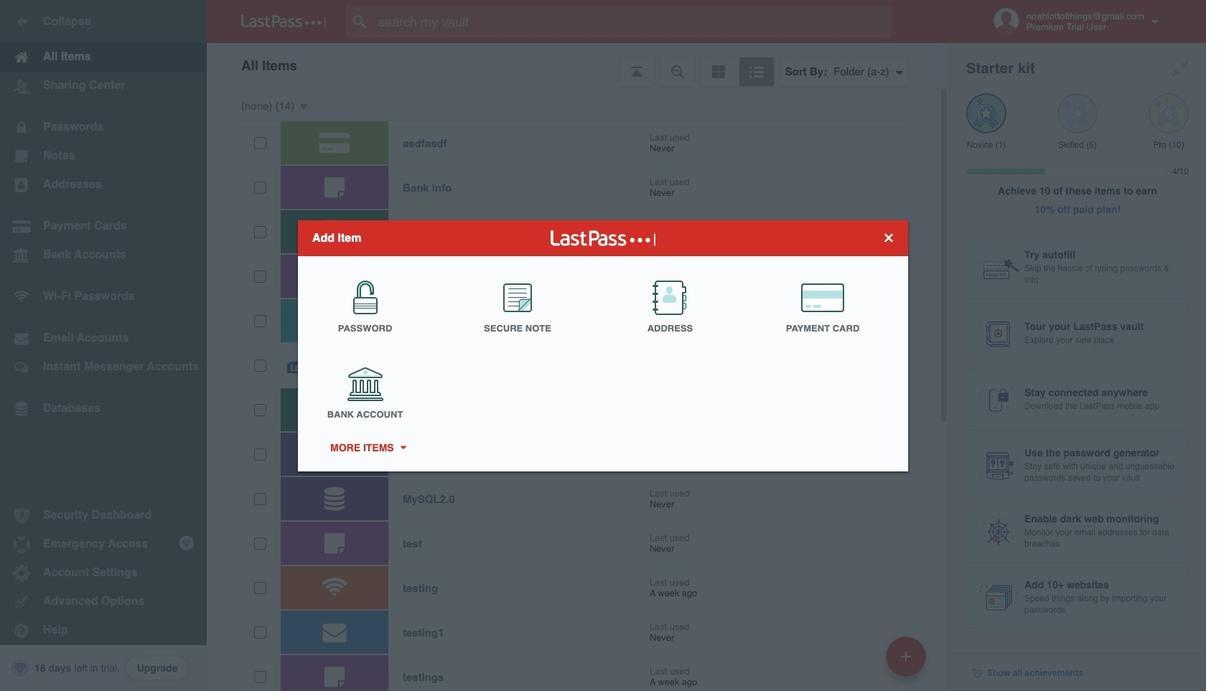Task type: vqa. For each thing, say whether or not it's contained in the screenshot.
Vault options navigation
yes



Task type: locate. For each thing, give the bounding box(es) containing it.
new item image
[[901, 652, 911, 662]]

caret right image
[[398, 446, 408, 450]]

dialog
[[298, 220, 909, 471]]

search my vault text field
[[346, 6, 920, 37]]

lastpass image
[[241, 15, 326, 28]]

vault options navigation
[[207, 43, 949, 86]]



Task type: describe. For each thing, give the bounding box(es) containing it.
Search search field
[[346, 6, 920, 37]]

new item navigation
[[881, 633, 935, 692]]

main navigation navigation
[[0, 0, 207, 692]]



